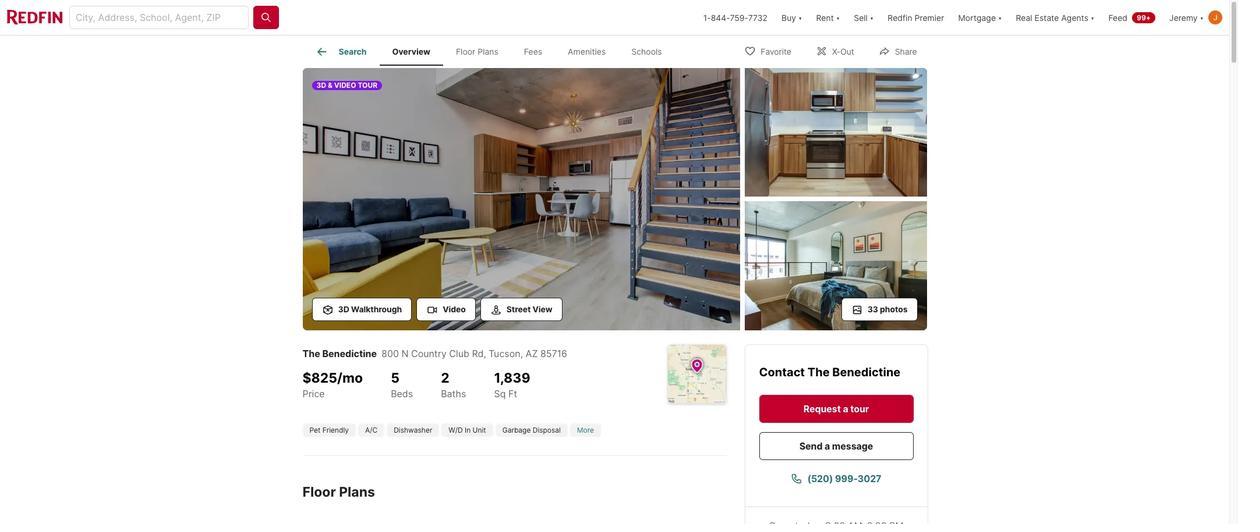 Task type: describe. For each thing, give the bounding box(es) containing it.
▾ for mortgage ▾
[[998, 13, 1002, 22]]

tour
[[850, 403, 869, 415]]

price
[[303, 388, 325, 400]]

&
[[328, 81, 333, 90]]

search
[[339, 47, 367, 57]]

2 , from the left
[[520, 348, 523, 360]]

more
[[577, 426, 594, 435]]

schools
[[631, 47, 662, 57]]

3d for 3d walkthrough
[[338, 304, 349, 314]]

walkthrough
[[351, 304, 402, 314]]

disposal
[[533, 426, 561, 435]]

w/d
[[449, 426, 463, 435]]

0 vertical spatial benedictine
[[322, 348, 377, 360]]

video
[[334, 81, 356, 90]]

redfin premier
[[888, 13, 944, 22]]

the benedictine 800 n country club rd , tucson , az 85716
[[303, 348, 567, 360]]

in
[[465, 426, 471, 435]]

1 vertical spatial floor plans
[[303, 484, 375, 501]]

3d for 3d & video tour
[[317, 81, 326, 90]]

jeremy ▾
[[1170, 13, 1204, 22]]

2
[[441, 371, 449, 387]]

amenities tab
[[555, 38, 619, 66]]

real estate agents ▾
[[1016, 13, 1095, 22]]

amenities
[[568, 47, 606, 57]]

3d & video tour link
[[303, 68, 740, 333]]

sell
[[854, 13, 868, 22]]

x-
[[832, 46, 841, 56]]

contact
[[759, 365, 805, 379]]

floor plans inside tab
[[456, 47, 498, 57]]

share button
[[869, 39, 927, 63]]

buy ▾
[[782, 13, 802, 22]]

rd
[[472, 348, 484, 360]]

1-844-759-7732 link
[[703, 13, 768, 22]]

▾ inside the real estate agents ▾ link
[[1091, 13, 1095, 22]]

real estate agents ▾ link
[[1016, 0, 1095, 35]]

(520) 999-3027 link
[[759, 465, 914, 493]]

33 photos
[[868, 304, 908, 314]]

dishwasher
[[394, 426, 432, 435]]

send
[[799, 441, 823, 452]]

out
[[841, 46, 854, 56]]

33
[[868, 304, 878, 314]]

fees tab
[[511, 38, 555, 66]]

0 horizontal spatial plans
[[339, 484, 375, 501]]

mortgage ▾
[[958, 13, 1002, 22]]

3d walkthrough button
[[312, 298, 412, 321]]

share
[[895, 46, 917, 56]]

send a message button
[[759, 432, 914, 460]]

1 vertical spatial benedictine
[[832, 365, 901, 379]]

club
[[449, 348, 469, 360]]

redfin premier button
[[881, 0, 951, 35]]

sell ▾ button
[[854, 0, 874, 35]]

street view
[[507, 304, 552, 314]]

az
[[526, 348, 538, 360]]

x-out
[[832, 46, 854, 56]]

85716
[[540, 348, 567, 360]]

favorite button
[[735, 39, 801, 63]]

a/c
[[365, 426, 378, 435]]

a for request
[[843, 403, 848, 415]]

beds
[[391, 388, 413, 400]]

0 horizontal spatial the
[[303, 348, 320, 360]]

unit
[[473, 426, 486, 435]]

800
[[382, 348, 399, 360]]

1 horizontal spatial the
[[808, 365, 830, 379]]

request
[[804, 403, 841, 415]]

sq
[[494, 388, 506, 400]]

garbage disposal
[[502, 426, 561, 435]]

844-
[[711, 13, 730, 22]]

1,839 sq ft
[[494, 371, 530, 400]]

video button
[[417, 298, 476, 321]]

a for send
[[825, 441, 830, 452]]

▾ for sell ▾
[[870, 13, 874, 22]]

plans inside floor plans tab
[[478, 47, 498, 57]]

buy ▾ button
[[775, 0, 809, 35]]

mortgage ▾ button
[[958, 0, 1002, 35]]

5
[[391, 371, 400, 387]]

1 , from the left
[[484, 348, 486, 360]]

/mo
[[337, 371, 363, 387]]

overview tab
[[379, 38, 443, 66]]

country
[[411, 348, 447, 360]]

99+
[[1137, 13, 1151, 22]]

favorite
[[761, 46, 791, 56]]

n
[[402, 348, 409, 360]]

7732
[[748, 13, 768, 22]]

(520)
[[807, 473, 833, 485]]



Task type: vqa. For each thing, say whether or not it's contained in the screenshot.
us
no



Task type: locate. For each thing, give the bounding box(es) containing it.
▾ inside rent ▾ dropdown button
[[836, 13, 840, 22]]

3027
[[858, 473, 882, 485]]

1 vertical spatial the
[[808, 365, 830, 379]]

3d left &
[[317, 81, 326, 90]]

the
[[303, 348, 320, 360], [808, 365, 830, 379]]

fees
[[524, 47, 542, 57]]

▾ right rent
[[836, 13, 840, 22]]

▾ right buy
[[799, 13, 802, 22]]

schools tab
[[619, 38, 675, 66]]

0 horizontal spatial a
[[825, 441, 830, 452]]

0 horizontal spatial benedictine
[[322, 348, 377, 360]]

floor plans tab
[[443, 38, 511, 66]]

0 horizontal spatial ,
[[484, 348, 486, 360]]

tab list
[[303, 36, 684, 66]]

▾ right sell
[[870, 13, 874, 22]]

0 horizontal spatial 3d
[[317, 81, 326, 90]]

map entry image
[[668, 345, 726, 403]]

a inside request a tour button
[[843, 403, 848, 415]]

benedictine
[[322, 348, 377, 360], [832, 365, 901, 379]]

1 horizontal spatial ,
[[520, 348, 523, 360]]

3d walkthrough
[[338, 304, 402, 314]]

1 horizontal spatial plans
[[478, 47, 498, 57]]

4 ▾ from the left
[[998, 13, 1002, 22]]

5 beds
[[391, 371, 413, 400]]

1 ▾ from the left
[[799, 13, 802, 22]]

2 baths
[[441, 371, 466, 400]]

1,839
[[494, 371, 530, 387]]

2 ▾ from the left
[[836, 13, 840, 22]]

3d left walkthrough on the bottom left of page
[[338, 304, 349, 314]]

a right send
[[825, 441, 830, 452]]

1 horizontal spatial 3d
[[338, 304, 349, 314]]

the up $825
[[303, 348, 320, 360]]

view
[[533, 304, 552, 314]]

0 vertical spatial 3d
[[317, 81, 326, 90]]

3d inside button
[[338, 304, 349, 314]]

1-
[[703, 13, 711, 22]]

33 photos button
[[841, 298, 918, 321]]

search link
[[315, 45, 367, 59]]

▾ for buy ▾
[[799, 13, 802, 22]]

▾ for jeremy ▾
[[1200, 13, 1204, 22]]

premier
[[915, 13, 944, 22]]

1 vertical spatial floor
[[303, 484, 336, 501]]

submit search image
[[260, 12, 272, 23]]

(520) 999-3027 button
[[759, 465, 914, 493]]

▾ for rent ▾
[[836, 13, 840, 22]]

0 vertical spatial floor
[[456, 47, 475, 57]]

1 horizontal spatial benedictine
[[832, 365, 901, 379]]

garbage
[[502, 426, 531, 435]]

City, Address, School, Agent, ZIP search field
[[69, 6, 249, 29]]

3d & video tour
[[317, 81, 377, 90]]

▾ inside buy ▾ dropdown button
[[799, 13, 802, 22]]

real
[[1016, 13, 1032, 22]]

agents
[[1061, 13, 1089, 22]]

tucson
[[489, 348, 520, 360]]

, left az
[[520, 348, 523, 360]]

pet
[[310, 426, 321, 435]]

a inside send a message button
[[825, 441, 830, 452]]

user photo image
[[1209, 10, 1223, 24]]

0 horizontal spatial floor
[[303, 484, 336, 501]]

mortgage ▾ button
[[951, 0, 1009, 35]]

redfin
[[888, 13, 912, 22]]

rent
[[816, 13, 834, 22]]

video
[[443, 304, 466, 314]]

(520) 999-3027
[[807, 473, 882, 485]]

street
[[507, 304, 531, 314]]

rent ▾ button
[[816, 0, 840, 35]]

plans
[[478, 47, 498, 57], [339, 484, 375, 501]]

1 horizontal spatial a
[[843, 403, 848, 415]]

$825
[[303, 371, 337, 387]]

overview
[[392, 47, 430, 57]]

▾ left user photo
[[1200, 13, 1204, 22]]

contact the benedictine
[[759, 365, 901, 379]]

the right contact
[[808, 365, 830, 379]]

, left tucson
[[484, 348, 486, 360]]

friendly
[[323, 426, 349, 435]]

▾ right mortgage
[[998, 13, 1002, 22]]

request a tour
[[804, 403, 869, 415]]

image image
[[303, 68, 740, 331], [745, 68, 927, 197], [745, 202, 927, 331]]

buy
[[782, 13, 796, 22]]

0 vertical spatial a
[[843, 403, 848, 415]]

999-
[[835, 473, 858, 485]]

1-844-759-7732
[[703, 13, 768, 22]]

floor plans
[[456, 47, 498, 57], [303, 484, 375, 501]]

floor
[[456, 47, 475, 57], [303, 484, 336, 501]]

▾ inside sell ▾ dropdown button
[[870, 13, 874, 22]]

benedictine up /mo
[[322, 348, 377, 360]]

rent ▾ button
[[809, 0, 847, 35]]

baths
[[441, 388, 466, 400]]

message
[[832, 441, 873, 452]]

a
[[843, 403, 848, 415], [825, 441, 830, 452]]

▾ right agents
[[1091, 13, 1095, 22]]

1 horizontal spatial floor plans
[[456, 47, 498, 57]]

photos
[[880, 304, 908, 314]]

feed
[[1109, 13, 1128, 22]]

mortgage
[[958, 13, 996, 22]]

5 ▾ from the left
[[1091, 13, 1095, 22]]

buy ▾ button
[[782, 0, 802, 35]]

1 vertical spatial plans
[[339, 484, 375, 501]]

0 vertical spatial floor plans
[[456, 47, 498, 57]]

▾
[[799, 13, 802, 22], [836, 13, 840, 22], [870, 13, 874, 22], [998, 13, 1002, 22], [1091, 13, 1095, 22], [1200, 13, 1204, 22]]

0 horizontal spatial floor plans
[[303, 484, 375, 501]]

jeremy
[[1170, 13, 1198, 22]]

floor inside tab
[[456, 47, 475, 57]]

1 horizontal spatial floor
[[456, 47, 475, 57]]

street view button
[[480, 298, 562, 321]]

estate
[[1035, 13, 1059, 22]]

0 vertical spatial plans
[[478, 47, 498, 57]]

a left tour
[[843, 403, 848, 415]]

3d
[[317, 81, 326, 90], [338, 304, 349, 314]]

6 ▾ from the left
[[1200, 13, 1204, 22]]

ft
[[508, 388, 517, 400]]

759-
[[730, 13, 748, 22]]

tab list containing search
[[303, 36, 684, 66]]

sell ▾
[[854, 13, 874, 22]]

▾ inside mortgage ▾ dropdown button
[[998, 13, 1002, 22]]

1 vertical spatial 3d
[[338, 304, 349, 314]]

request a tour button
[[759, 395, 914, 423]]

sell ▾ button
[[847, 0, 881, 35]]

real estate agents ▾ button
[[1009, 0, 1102, 35]]

x-out button
[[806, 39, 864, 63]]

3 ▾ from the left
[[870, 13, 874, 22]]

0 vertical spatial the
[[303, 348, 320, 360]]

benedictine up tour
[[832, 365, 901, 379]]

1 vertical spatial a
[[825, 441, 830, 452]]

send a message
[[799, 441, 873, 452]]



